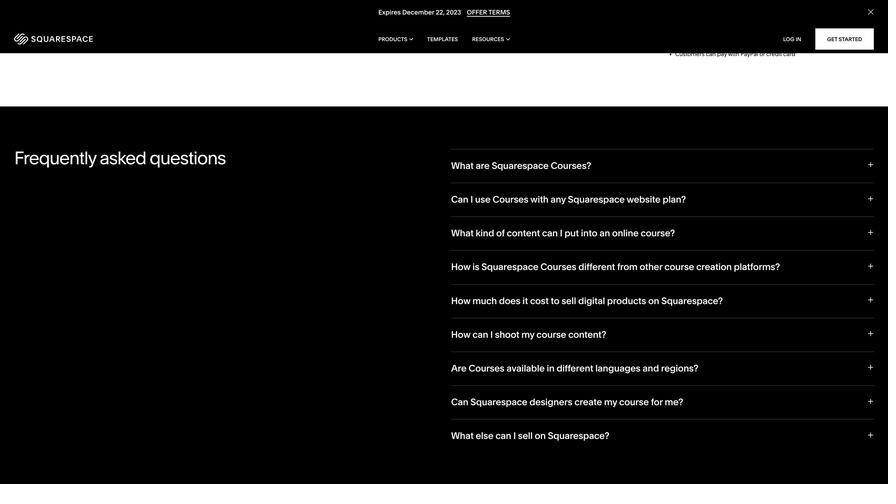 Task type: locate. For each thing, give the bounding box(es) containing it.
1 horizontal spatial course
[[620, 396, 650, 408]]

0 horizontal spatial on
[[535, 430, 546, 442]]

24/7 customer support
[[457, 37, 518, 44]]

create
[[575, 396, 603, 408]]

squarespace inside 'dropdown button'
[[482, 261, 539, 273]]

does
[[499, 295, 521, 306]]

are courses available in different languages and regions?
[[452, 363, 699, 374]]

1 what from the top
[[452, 160, 474, 171]]

0 vertical spatial what
[[452, 160, 474, 171]]

0 vertical spatial and
[[483, 10, 493, 17]]

how left the 'is'
[[452, 261, 471, 273]]

insights
[[521, 10, 542, 17]]

courses?
[[551, 160, 592, 171]]

0 vertical spatial how
[[452, 261, 471, 273]]

customer right 24/7
[[470, 37, 496, 44]]

course for for
[[620, 396, 650, 408]]

of
[[497, 228, 505, 239]]

offer
[[467, 8, 487, 16]]

kind
[[476, 228, 495, 239]]

regions?
[[662, 363, 699, 374]]

it
[[523, 295, 529, 306]]

2 vertical spatial what
[[452, 430, 474, 442]]

different inside 'dropdown button'
[[579, 261, 616, 273]]

1 how from the top
[[452, 261, 471, 273]]

can left put
[[543, 228, 558, 239]]

and
[[483, 10, 493, 17], [643, 363, 660, 374]]

from
[[618, 261, 638, 273]]

can left use
[[452, 194, 469, 205]]

products
[[608, 295, 647, 306]]

different left from
[[579, 261, 616, 273]]

1 vertical spatial and
[[643, 363, 660, 374]]

1 vertical spatial what
[[452, 228, 474, 239]]

my
[[522, 329, 535, 340], [605, 396, 618, 408]]

1 can from the top
[[452, 194, 469, 205]]

courses up to
[[541, 261, 577, 273]]

1 horizontal spatial my
[[605, 396, 618, 408]]

what inside 'dropdown button'
[[452, 430, 474, 442]]

my right shoot
[[522, 329, 535, 340]]

on right products on the right
[[649, 295, 660, 306]]

for
[[652, 396, 663, 408]]

what left kind
[[452, 228, 474, 239]]

1 vertical spatial how
[[452, 295, 471, 306]]

my inside dropdown button
[[522, 329, 535, 340]]

1 vertical spatial squarespace?
[[548, 430, 610, 442]]

0 vertical spatial sell
[[562, 295, 577, 306]]

what left else at the right bottom of page
[[452, 430, 474, 442]]

course inside 'dropdown button'
[[665, 261, 695, 273]]

can inside dropdown button
[[452, 396, 469, 408]]

1 horizontal spatial squarespace?
[[662, 295, 724, 306]]

squarespace? inside dropdown button
[[662, 295, 724, 306]]

creation
[[697, 261, 733, 273]]

course inside dropdown button
[[620, 396, 650, 408]]

different inside dropdown button
[[557, 363, 594, 374]]

offer terms link
[[467, 8, 510, 17]]

december
[[402, 8, 435, 16]]

into
[[582, 228, 598, 239]]

customer left insights
[[495, 10, 520, 17]]

courses for different
[[541, 261, 577, 273]]

expires
[[379, 8, 401, 16]]

are
[[476, 160, 490, 171]]

2 vertical spatial course
[[620, 396, 650, 408]]

squarespace inside dropdown button
[[471, 396, 528, 408]]

can
[[452, 194, 469, 205], [452, 396, 469, 408]]

0 horizontal spatial with
[[531, 194, 549, 205]]

0 horizontal spatial sell
[[519, 430, 533, 442]]

2 vertical spatial how
[[452, 329, 471, 340]]

different
[[579, 261, 616, 273], [557, 363, 594, 374]]

started
[[840, 36, 863, 42]]

can i use courses with any squarespace website plan? button
[[452, 183, 875, 217]]

what
[[452, 160, 474, 171], [452, 228, 474, 239], [452, 430, 474, 442]]

sell
[[562, 295, 577, 306], [519, 430, 533, 442]]

frequently asked questions
[[14, 147, 226, 169]]

courses for with
[[493, 194, 529, 205]]

course left for
[[620, 396, 650, 408]]

can down are
[[452, 396, 469, 408]]

1 horizontal spatial and
[[643, 363, 660, 374]]

pay
[[718, 51, 728, 58]]

squarespace?
[[662, 295, 724, 306], [548, 430, 610, 442]]

templates link
[[428, 25, 458, 53]]

courses right are
[[469, 363, 505, 374]]

with left any
[[531, 194, 549, 205]]

1 vertical spatial sell
[[519, 430, 533, 442]]

1 vertical spatial with
[[531, 194, 549, 205]]

0 horizontal spatial squarespace?
[[548, 430, 610, 442]]

log             in link
[[784, 36, 802, 42]]

course?
[[641, 228, 676, 239]]

courses inside 'dropdown button'
[[541, 261, 577, 273]]

else
[[476, 430, 494, 442]]

use
[[476, 194, 491, 205]]

0 vertical spatial on
[[649, 295, 660, 306]]

different right in
[[557, 363, 594, 374]]

credit
[[767, 51, 783, 58]]

1 vertical spatial course
[[537, 329, 567, 340]]

plan?
[[663, 194, 687, 205]]

0 horizontal spatial and
[[483, 10, 493, 17]]

i right else at the right bottom of page
[[514, 430, 516, 442]]

digital
[[579, 295, 606, 306]]

courses right use
[[493, 194, 529, 205]]

how can i shoot my course content?
[[452, 329, 607, 340]]

1 vertical spatial different
[[557, 363, 594, 374]]

0 vertical spatial different
[[579, 261, 616, 273]]

designers
[[530, 396, 573, 408]]

0 vertical spatial with
[[729, 51, 740, 58]]

course right other
[[665, 261, 695, 273]]

0 horizontal spatial my
[[522, 329, 535, 340]]

1 vertical spatial courses
[[541, 261, 577, 273]]

can for can squarespace designers create my course for me?
[[452, 396, 469, 408]]

how inside 'dropdown button'
[[452, 261, 471, 273]]

how up are
[[452, 329, 471, 340]]

2 what from the top
[[452, 228, 474, 239]]

on inside dropdown button
[[649, 295, 660, 306]]

on down designers
[[535, 430, 546, 442]]

content
[[507, 228, 541, 239]]

frequently
[[14, 147, 96, 169]]

0 vertical spatial courses
[[493, 194, 529, 205]]

me?
[[665, 396, 684, 408]]

course
[[665, 261, 695, 273], [537, 329, 567, 340], [620, 396, 650, 408]]

1 vertical spatial can
[[452, 396, 469, 408]]

sell inside dropdown button
[[562, 295, 577, 306]]

how left much
[[452, 295, 471, 306]]

courses
[[493, 194, 529, 205], [541, 261, 577, 273], [469, 363, 505, 374]]

0 vertical spatial can
[[452, 194, 469, 205]]

templates
[[428, 36, 458, 42]]

course inside dropdown button
[[537, 329, 567, 340]]

platforms?
[[735, 261, 781, 273]]

with right the pay
[[729, 51, 740, 58]]

2 how from the top
[[452, 295, 471, 306]]

1 vertical spatial my
[[605, 396, 618, 408]]

what left are
[[452, 160, 474, 171]]

3 what from the top
[[452, 430, 474, 442]]

1 vertical spatial on
[[535, 430, 546, 442]]

content?
[[569, 329, 607, 340]]

on
[[649, 295, 660, 306], [535, 430, 546, 442]]

2 horizontal spatial course
[[665, 261, 695, 273]]

2 can from the top
[[452, 396, 469, 408]]

22,
[[436, 8, 445, 16]]

0 horizontal spatial course
[[537, 329, 567, 340]]

squarespace
[[492, 160, 549, 171], [568, 194, 625, 205], [482, 261, 539, 273], [471, 396, 528, 408]]

sell inside 'dropdown button'
[[519, 430, 533, 442]]

my inside dropdown button
[[605, 396, 618, 408]]

my right create
[[605, 396, 618, 408]]

customer
[[495, 10, 520, 17], [470, 37, 496, 44]]

course up in
[[537, 329, 567, 340]]

0 vertical spatial my
[[522, 329, 535, 340]]

1 horizontal spatial on
[[649, 295, 660, 306]]

3 how from the top
[[452, 329, 471, 340]]

0 vertical spatial course
[[665, 261, 695, 273]]

customers
[[676, 51, 705, 58]]

can inside dropdown button
[[452, 194, 469, 205]]

2 vertical spatial courses
[[469, 363, 505, 374]]

1 horizontal spatial sell
[[562, 295, 577, 306]]

can right else at the right bottom of page
[[496, 430, 512, 442]]

0 vertical spatial squarespace?
[[662, 295, 724, 306]]



Task type: vqa. For each thing, say whether or not it's contained in the screenshot.
the 'pay'
yes



Task type: describe. For each thing, give the bounding box(es) containing it.
what else can i sell on squarespace?
[[452, 430, 610, 442]]

on inside 'dropdown button'
[[535, 430, 546, 442]]

i inside 'dropdown button'
[[514, 430, 516, 442]]

how is squarespace courses different from other course creation platforms? button
[[452, 250, 875, 284]]

questions
[[150, 147, 226, 169]]

other
[[640, 261, 663, 273]]

what for what else can i sell on squarespace?
[[452, 430, 474, 442]]

log             in
[[784, 36, 802, 42]]

website
[[627, 194, 661, 205]]

what kind of content can i put into an online course?
[[452, 228, 676, 239]]

in
[[547, 363, 555, 374]]

expires december 22, 2023
[[379, 8, 461, 16]]

can for can i use courses with any squarespace website plan?
[[452, 194, 469, 205]]

what kind of content can i put into an online course? button
[[452, 217, 875, 250]]

i left put
[[560, 228, 563, 239]]

shoot
[[495, 329, 520, 340]]

how much does it cost to sell digital products on squarespace? button
[[452, 284, 875, 318]]

what are squarespace courses? button
[[452, 149, 875, 183]]

available
[[507, 363, 545, 374]]

i left use
[[471, 194, 474, 205]]

are
[[452, 363, 467, 374]]

are courses available in different languages and regions? button
[[452, 352, 875, 385]]

2023
[[446, 8, 461, 16]]

get
[[828, 36, 838, 42]]

can i use courses with any squarespace website plan?
[[452, 194, 687, 205]]

support
[[497, 37, 518, 44]]

get started link
[[816, 28, 875, 50]]

resources
[[473, 36, 505, 42]]

products
[[379, 36, 408, 42]]

how is squarespace courses different from other course creation platforms?
[[452, 261, 781, 273]]

how for how is squarespace courses different from other course creation platforms?
[[452, 261, 471, 273]]

card
[[784, 51, 796, 58]]

can left shoot
[[473, 329, 489, 340]]

squarespace logo link
[[14, 33, 186, 45]]

analytics
[[457, 10, 482, 17]]

asked
[[100, 147, 146, 169]]

to
[[551, 295, 560, 306]]

1 horizontal spatial with
[[729, 51, 740, 58]]

what for what are squarespace courses?
[[452, 160, 474, 171]]

how much does it cost to sell digital products on squarespace?
[[452, 295, 724, 306]]

different for courses
[[579, 261, 616, 273]]

products button
[[379, 25, 413, 53]]

paypal
[[741, 51, 759, 58]]

customers can pay with paypal or credit card
[[676, 51, 796, 58]]

offer terms
[[467, 8, 510, 16]]

log
[[784, 36, 795, 42]]

with inside dropdown button
[[531, 194, 549, 205]]

and inside are courses available in different languages and regions? dropdown button
[[643, 363, 660, 374]]

squarespace? inside 'dropdown button'
[[548, 430, 610, 442]]

my for create
[[605, 396, 618, 408]]

can inside 'dropdown button'
[[496, 430, 512, 442]]

put
[[565, 228, 580, 239]]

much
[[473, 295, 497, 306]]

cost
[[531, 295, 549, 306]]

an
[[600, 228, 611, 239]]

online
[[613, 228, 639, 239]]

is
[[473, 261, 480, 273]]

different for in
[[557, 363, 594, 374]]

analytics and customer insights
[[457, 10, 542, 17]]

get started
[[828, 36, 863, 42]]

terms
[[489, 8, 510, 16]]

can squarespace designers create my course for me? button
[[452, 385, 875, 419]]

can squarespace designers create my course for me?
[[452, 396, 684, 408]]

0 vertical spatial customer
[[495, 10, 520, 17]]

what for what kind of content can i put into an online course?
[[452, 228, 474, 239]]

any
[[551, 194, 566, 205]]

course for content?
[[537, 329, 567, 340]]

my for shoot
[[522, 329, 535, 340]]

1 vertical spatial customer
[[470, 37, 496, 44]]

squarespace logo image
[[14, 33, 93, 45]]

i left shoot
[[491, 329, 493, 340]]

in
[[796, 36, 802, 42]]

resources button
[[473, 25, 510, 53]]

or
[[760, 51, 766, 58]]

what are squarespace courses?
[[452, 160, 592, 171]]

can left the pay
[[707, 51, 717, 58]]

24/7
[[457, 37, 469, 44]]

how for how can i shoot my course content?
[[452, 329, 471, 340]]

what else can i sell on squarespace? button
[[452, 419, 875, 453]]

languages
[[596, 363, 641, 374]]

how for how much does it cost to sell digital products on squarespace?
[[452, 295, 471, 306]]

how can i shoot my course content? button
[[452, 318, 875, 352]]



